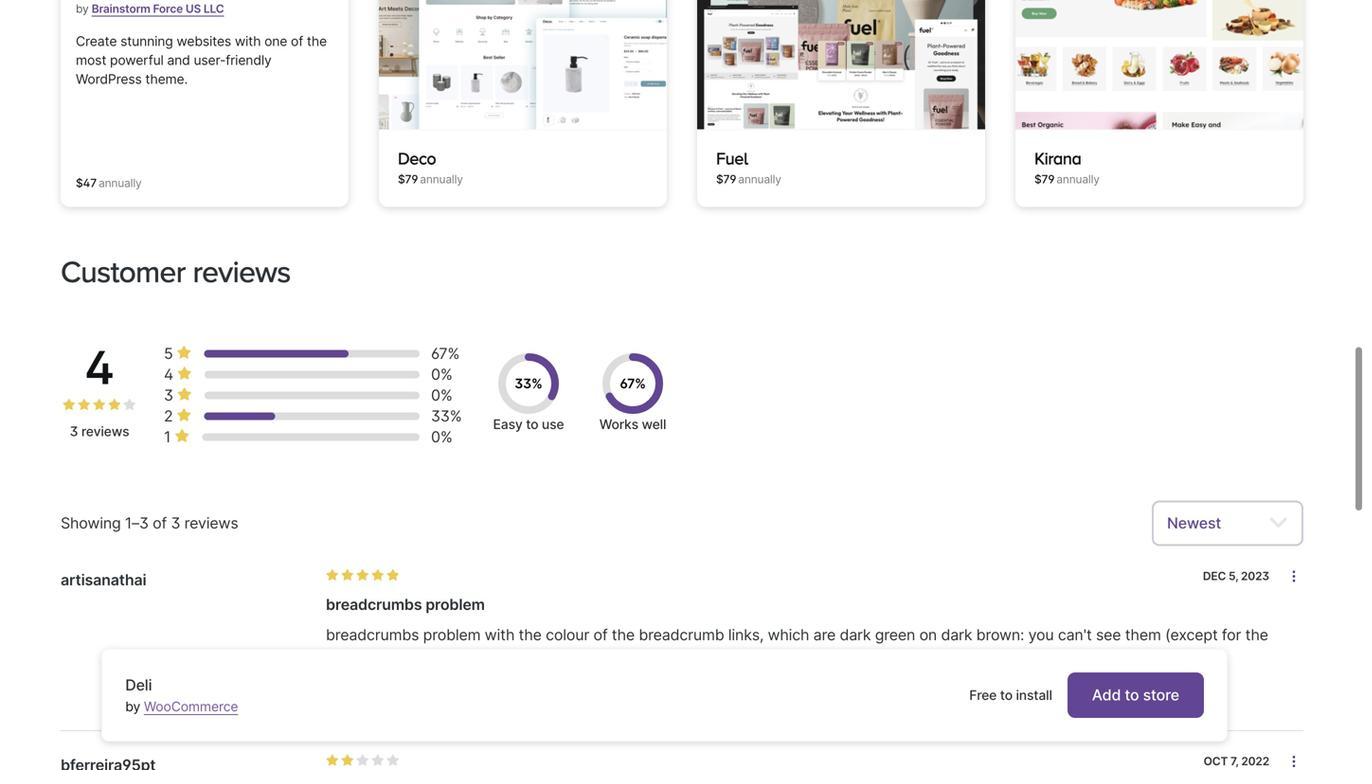 Task type: describe. For each thing, give the bounding box(es) containing it.
0 horizontal spatial 4
[[84, 340, 115, 395]]

breadcrumb
[[639, 626, 724, 644]]

open options menu image
[[1287, 569, 1302, 584]]

annually right $47 in the left of the page
[[99, 176, 142, 190]]

by inside deli by woocommerce
[[125, 699, 140, 715]]

deli
[[125, 676, 152, 695]]

wordpress
[[76, 71, 142, 87]]

annually for kirana
[[1057, 173, 1100, 186]]

easy to use
[[493, 417, 564, 433]]

1 star, 0% of reviews element
[[164, 427, 194, 448]]

course)
[[407, 649, 460, 667]]

(except
[[1166, 626, 1218, 644]]

on
[[920, 626, 937, 644]]

to for store
[[1125, 686, 1139, 704]]

2 dark from the left
[[941, 626, 973, 644]]

2 vertical spatial reviews
[[184, 514, 238, 533]]

well
[[642, 417, 666, 433]]

for
[[1222, 626, 1242, 644]]

colour
[[546, 626, 590, 644]]

are
[[814, 626, 836, 644]]

you
[[1029, 626, 1054, 644]]

brainstorm
[[92, 2, 150, 16]]

stunning
[[120, 33, 173, 49]]

oct 7, 2022
[[1204, 754, 1270, 768]]

deco $79 annually
[[398, 149, 463, 186]]

free
[[970, 687, 997, 704]]

breadcrumbs for breadcrumbs problem
[[326, 596, 422, 614]]

with inside breadcrumbs  problem with the colour of the breadcrumb links, which are dark green on dark brown: you can't see them (except for the engines, of course)
[[485, 626, 515, 644]]

easy
[[493, 417, 523, 433]]

Newest field
[[1152, 501, 1304, 546]]

0% for 3
[[431, 386, 453, 405]]

2022
[[1242, 754, 1270, 768]]

and
[[167, 52, 190, 68]]

33%
[[431, 407, 462, 426]]

0% for 1
[[431, 428, 453, 446]]

0 horizontal spatial by
[[76, 2, 89, 16]]

most
[[76, 52, 106, 68]]

3 for 3
[[164, 386, 173, 405]]

rate product 4 stars image for rate product 5 stars image for 4
[[108, 398, 121, 412]]

install
[[1016, 687, 1052, 704]]

create
[[76, 33, 117, 49]]

us
[[186, 2, 201, 16]]

1 dark from the left
[[840, 626, 871, 644]]

rate product 2 stars image
[[341, 754, 354, 767]]

newest
[[1167, 514, 1222, 533]]

reviews for 3 reviews
[[81, 424, 129, 440]]

2
[[164, 407, 173, 426]]

brainstorm force us llc link
[[92, 0, 224, 23]]

rate product 2 stars image for artisanathai
[[341, 569, 354, 582]]

5
[[164, 344, 173, 363]]

deli by woocommerce
[[125, 676, 238, 715]]

rate product 4 stars image for rate product 5 stars icon
[[371, 754, 385, 767]]

links,
[[728, 626, 764, 644]]

the right colour
[[612, 626, 635, 644]]

3 for 3 reviews
[[70, 424, 78, 440]]

3 reviews
[[70, 424, 129, 440]]

add to store
[[1092, 686, 1180, 704]]

use
[[542, 417, 564, 433]]

of left course)
[[389, 649, 403, 667]]

rate product 5 stars image for 4
[[123, 398, 136, 412]]

can't
[[1058, 626, 1092, 644]]

$47 annually
[[76, 176, 142, 190]]

open options menu image
[[1287, 754, 1302, 769]]

rate product 3 stars image for 4
[[93, 398, 106, 412]]

showing 1–3 of 3 reviews
[[61, 514, 238, 533]]

deco link
[[398, 149, 436, 168]]

7,
[[1231, 754, 1239, 768]]

llc
[[204, 2, 224, 16]]

to for use
[[526, 417, 539, 433]]

kirana
[[1035, 149, 1082, 168]]

dec
[[1203, 570, 1226, 583]]

works
[[600, 417, 639, 433]]

fuel
[[716, 149, 748, 168]]

breadcrumbs for breadcrumbs  problem with the colour of the breadcrumb links, which are dark green on dark brown: you can't see them (except for the engines, of course)
[[326, 626, 419, 644]]

green
[[875, 626, 916, 644]]



Task type: locate. For each thing, give the bounding box(es) containing it.
rate product 3 stars image
[[93, 398, 106, 412], [356, 569, 370, 582], [356, 754, 370, 767]]

problem for breadcrumbs  problem with the colour of the breadcrumb links, which are dark green on dark brown: you can't see them (except for the engines, of course)
[[423, 626, 481, 644]]

rate product 4 stars image
[[371, 569, 385, 582]]

rate product 1 star image left rate product 4 stars icon
[[326, 569, 339, 582]]

1 vertical spatial reviews
[[81, 424, 129, 440]]

rate product 1 star image up 3 reviews
[[63, 398, 76, 412]]

woocommerce link
[[144, 699, 238, 715]]

0% down the 67%
[[431, 365, 453, 384]]

2 vertical spatial 3
[[171, 514, 180, 533]]

annually down deco link
[[420, 173, 463, 186]]

the right for
[[1246, 626, 1269, 644]]

$79 down kirana link
[[1035, 173, 1055, 186]]

dark right on
[[941, 626, 973, 644]]

1 horizontal spatial rate product 1 star image
[[326, 569, 339, 582]]

1 horizontal spatial rate product 4 stars image
[[371, 754, 385, 767]]

2 vertical spatial rate product 3 stars image
[[356, 754, 370, 767]]

to right "free"
[[1000, 687, 1013, 704]]

0 vertical spatial rate product 4 stars image
[[108, 398, 121, 412]]

of
[[291, 33, 303, 49], [153, 514, 167, 533], [594, 626, 608, 644], [389, 649, 403, 667]]

1 0% from the top
[[431, 365, 453, 384]]

$79 for fuel
[[716, 173, 736, 186]]

3
[[164, 386, 173, 405], [70, 424, 78, 440], [171, 514, 180, 533]]

fuel link
[[716, 149, 748, 168]]

4 stars, 0% of reviews element
[[164, 364, 196, 385]]

4
[[84, 340, 115, 395], [164, 365, 173, 384]]

rate product 3 stars image for artisanathai
[[356, 569, 370, 582]]

2 $79 from the left
[[716, 173, 736, 186]]

$79 inside fuel $79 annually
[[716, 173, 736, 186]]

1 vertical spatial with
[[485, 626, 515, 644]]

5,
[[1229, 570, 1239, 583]]

$79 inside the deco $79 annually
[[398, 173, 418, 186]]

dec 5, 2023
[[1203, 570, 1270, 583]]

powerful
[[110, 52, 164, 68]]

67%
[[431, 344, 460, 363]]

rate product 4 stars image
[[108, 398, 121, 412], [371, 754, 385, 767]]

2 vertical spatial 0%
[[431, 428, 453, 446]]

1 vertical spatial breadcrumbs
[[326, 626, 419, 644]]

2 stars, 33% of reviews element
[[164, 406, 196, 427]]

kirana link
[[1035, 149, 1082, 168]]

annually
[[420, 173, 463, 186], [738, 173, 782, 186], [1057, 173, 1100, 186], [99, 176, 142, 190]]

by up "create"
[[76, 2, 89, 16]]

the left colour
[[519, 626, 542, 644]]

0 horizontal spatial to
[[526, 417, 539, 433]]

0 vertical spatial reviews
[[193, 254, 291, 289]]

rate product 5 stars image right rate product 4 stars icon
[[387, 569, 400, 582]]

0 vertical spatial problem
[[426, 596, 485, 614]]

rate product 5 stars image
[[123, 398, 136, 412], [387, 569, 400, 582]]

them
[[1125, 626, 1161, 644]]

0%
[[431, 365, 453, 384], [431, 386, 453, 405], [431, 428, 453, 446]]

breadcrumbs
[[326, 596, 422, 614], [326, 626, 419, 644]]

3 up showing
[[70, 424, 78, 440]]

customer reviews
[[61, 254, 291, 289]]

0 vertical spatial rate product 2 stars image
[[78, 398, 91, 412]]

of right colour
[[594, 626, 608, 644]]

angle down image
[[1269, 512, 1289, 535]]

1 breadcrumbs from the top
[[326, 596, 422, 614]]

the
[[307, 33, 327, 49], [519, 626, 542, 644], [612, 626, 635, 644], [1246, 626, 1269, 644]]

0 vertical spatial rate product 3 stars image
[[93, 398, 106, 412]]

0 horizontal spatial rate product 4 stars image
[[108, 398, 121, 412]]

1 vertical spatial rate product 3 stars image
[[356, 569, 370, 582]]

with left colour
[[485, 626, 515, 644]]

1 vertical spatial by
[[125, 699, 140, 715]]

one
[[264, 33, 287, 49]]

4 down 5
[[164, 365, 173, 384]]

rate product 2 stars image
[[78, 398, 91, 412], [341, 569, 354, 582]]

3 0% from the top
[[431, 428, 453, 446]]

2 horizontal spatial to
[[1125, 686, 1139, 704]]

to
[[526, 417, 539, 433], [1125, 686, 1139, 704], [1000, 687, 1013, 704]]

of right one
[[291, 33, 303, 49]]

dark right are
[[840, 626, 871, 644]]

0 horizontal spatial with
[[235, 33, 261, 49]]

0 vertical spatial rate product 1 star image
[[63, 398, 76, 412]]

breadcrumbs up engines,
[[326, 626, 419, 644]]

with inside create stunning websites with one of the most powerful and user-friendly wordpress theme.
[[235, 33, 261, 49]]

1 horizontal spatial rate product 2 stars image
[[341, 569, 354, 582]]

0 horizontal spatial rate product 1 star image
[[63, 398, 76, 412]]

$79 for kirana
[[1035, 173, 1055, 186]]

create stunning websites with one of the most powerful and user-friendly wordpress theme.
[[76, 33, 327, 87]]

3 stars, 0% of reviews element
[[164, 385, 196, 406]]

to for install
[[1000, 687, 1013, 704]]

rate product 2 stars image up 3 reviews
[[78, 398, 91, 412]]

store
[[1143, 686, 1180, 704]]

rate product 1 star image
[[326, 754, 339, 767]]

annually down fuel link
[[738, 173, 782, 186]]

1 horizontal spatial with
[[485, 626, 515, 644]]

annually inside kirana $79 annually
[[1057, 173, 1100, 186]]

brown:
[[977, 626, 1025, 644]]

the inside create stunning websites with one of the most powerful and user-friendly wordpress theme.
[[307, 33, 327, 49]]

0% down 33%
[[431, 428, 453, 446]]

$79 down fuel
[[716, 173, 736, 186]]

2 breadcrumbs from the top
[[326, 626, 419, 644]]

engines,
[[326, 649, 385, 667]]

$79 down "deco"
[[398, 173, 418, 186]]

0 horizontal spatial $79
[[398, 173, 418, 186]]

rate product 2 stars image left rate product 4 stars icon
[[341, 569, 354, 582]]

to right add
[[1125, 686, 1139, 704]]

works well
[[600, 417, 666, 433]]

kirana $79 annually
[[1035, 149, 1100, 186]]

deco
[[398, 149, 436, 168]]

2 horizontal spatial $79
[[1035, 173, 1055, 186]]

2 0% from the top
[[431, 386, 453, 405]]

fuel $79 annually
[[716, 149, 782, 186]]

annually for fuel
[[738, 173, 782, 186]]

1 vertical spatial problem
[[423, 626, 481, 644]]

free to install
[[970, 687, 1052, 704]]

annually inside the deco $79 annually
[[420, 173, 463, 186]]

rate product 5 stars image for artisanathai
[[387, 569, 400, 582]]

1 vertical spatial 3
[[70, 424, 78, 440]]

oct
[[1204, 754, 1228, 768]]

$47
[[76, 176, 97, 190]]

reviews for customer reviews
[[193, 254, 291, 289]]

1 horizontal spatial to
[[1000, 687, 1013, 704]]

annually down kirana link
[[1057, 173, 1100, 186]]

breadcrumbs inside breadcrumbs  problem with the colour of the breadcrumb links, which are dark green on dark brown: you can't see them (except for the engines, of course)
[[326, 626, 419, 644]]

3 $79 from the left
[[1035, 173, 1055, 186]]

$79 for deco
[[398, 173, 418, 186]]

the right one
[[307, 33, 327, 49]]

0 vertical spatial 3
[[164, 386, 173, 405]]

rate product 1 star image
[[63, 398, 76, 412], [326, 569, 339, 582]]

1 $79 from the left
[[398, 173, 418, 186]]

annually inside fuel $79 annually
[[738, 173, 782, 186]]

0 vertical spatial by
[[76, 2, 89, 16]]

problem for breadcrumbs problem
[[426, 596, 485, 614]]

1
[[164, 428, 171, 446]]

0 horizontal spatial rate product 5 stars image
[[123, 398, 136, 412]]

friendly
[[226, 52, 272, 68]]

1 vertical spatial rate product 5 stars image
[[387, 569, 400, 582]]

dark
[[840, 626, 871, 644], [941, 626, 973, 644]]

add to store link
[[1068, 673, 1204, 718]]

rate product 1 star image for artisanathai
[[326, 569, 339, 582]]

by
[[76, 2, 89, 16], [125, 699, 140, 715]]

3 right 1–3
[[171, 514, 180, 533]]

1 horizontal spatial $79
[[716, 173, 736, 186]]

0 vertical spatial with
[[235, 33, 261, 49]]

1 vertical spatial rate product 2 stars image
[[341, 569, 354, 582]]

1 vertical spatial rate product 1 star image
[[326, 569, 339, 582]]

customer
[[61, 254, 185, 289]]

which
[[768, 626, 810, 644]]

rate product 4 stars image left rate product 5 stars icon
[[371, 754, 385, 767]]

with up the friendly
[[235, 33, 261, 49]]

rate product 3 stars image right rate product 2 stars image
[[356, 754, 370, 767]]

by brainstorm force us llc
[[76, 2, 224, 16]]

$79
[[398, 173, 418, 186], [716, 173, 736, 186], [1035, 173, 1055, 186]]

see
[[1096, 626, 1121, 644]]

0 horizontal spatial dark
[[840, 626, 871, 644]]

of inside create stunning websites with one of the most powerful and user-friendly wordpress theme.
[[291, 33, 303, 49]]

rate product 2 stars image for 4
[[78, 398, 91, 412]]

rate product 5 stars image
[[387, 754, 400, 767]]

showing
[[61, 514, 121, 533]]

woocommerce
[[144, 699, 238, 715]]

problem
[[426, 596, 485, 614], [423, 626, 481, 644]]

1 horizontal spatial by
[[125, 699, 140, 715]]

breadcrumbs  problem with the colour of the breadcrumb links, which are dark green on dark brown: you can't see them (except for the engines, of course)
[[326, 626, 1269, 667]]

1 horizontal spatial dark
[[941, 626, 973, 644]]

0 horizontal spatial rate product 2 stars image
[[78, 398, 91, 412]]

rate product 3 stars image left rate product 4 stars icon
[[356, 569, 370, 582]]

with
[[235, 33, 261, 49], [485, 626, 515, 644]]

force
[[153, 2, 183, 16]]

1–3
[[125, 514, 149, 533]]

0 vertical spatial rate product 5 stars image
[[123, 398, 136, 412]]

problem inside breadcrumbs  problem with the colour of the breadcrumb links, which are dark green on dark brown: you can't see them (except for the engines, of course)
[[423, 626, 481, 644]]

to left use
[[526, 417, 539, 433]]

rate product 3 stars image up 3 reviews
[[93, 398, 106, 412]]

rate product 4 stars image up 3 reviews
[[108, 398, 121, 412]]

rate product 1 star image for 4
[[63, 398, 76, 412]]

0 vertical spatial breadcrumbs
[[326, 596, 422, 614]]

3 up 2
[[164, 386, 173, 405]]

rate product 5 stars image left 2
[[123, 398, 136, 412]]

by down deli
[[125, 699, 140, 715]]

5 stars, 67% of reviews element
[[164, 344, 196, 364]]

websites
[[177, 33, 231, 49]]

1 horizontal spatial rate product 5 stars image
[[387, 569, 400, 582]]

0% up 33%
[[431, 386, 453, 405]]

annually for deco
[[420, 173, 463, 186]]

1 horizontal spatial 4
[[164, 365, 173, 384]]

to inside add to store link
[[1125, 686, 1139, 704]]

of right 1–3
[[153, 514, 167, 533]]

theme.
[[145, 71, 188, 87]]

0% for 4
[[431, 365, 453, 384]]

$79 inside kirana $79 annually
[[1035, 173, 1055, 186]]

4 up 3 reviews
[[84, 340, 115, 395]]

artisanathai
[[61, 571, 146, 589]]

reviews
[[193, 254, 291, 289], [81, 424, 129, 440], [184, 514, 238, 533]]

1 vertical spatial 0%
[[431, 386, 453, 405]]

1 vertical spatial rate product 4 stars image
[[371, 754, 385, 767]]

2023
[[1241, 570, 1270, 583]]

breadcrumbs problem
[[326, 596, 485, 614]]

user-
[[194, 52, 226, 68]]

0 vertical spatial 0%
[[431, 365, 453, 384]]

breadcrumbs down rate product 4 stars icon
[[326, 596, 422, 614]]

add
[[1092, 686, 1121, 704]]



Task type: vqa. For each thing, say whether or not it's contained in the screenshot.
Search icon
no



